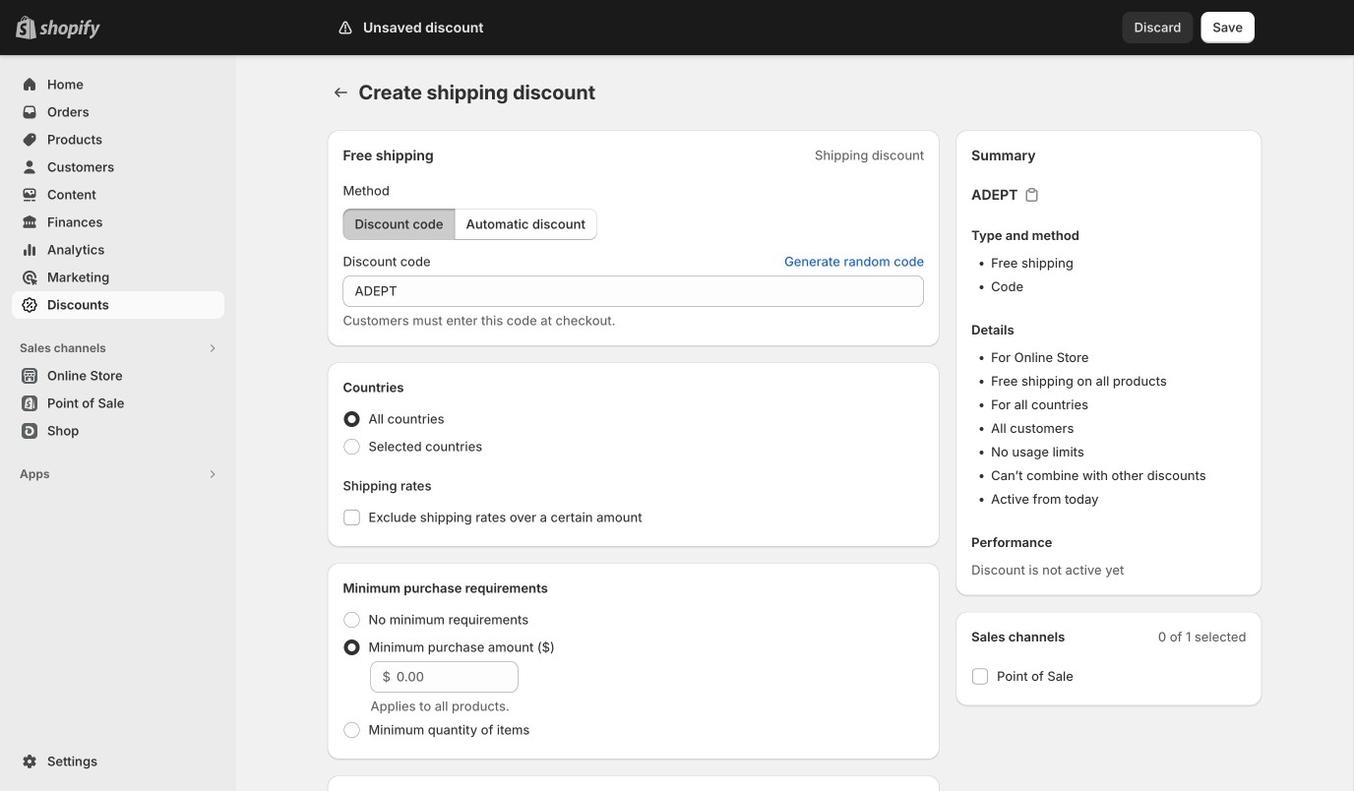 Task type: describe. For each thing, give the bounding box(es) containing it.
shopify image
[[39, 19, 100, 39]]



Task type: locate. For each thing, give the bounding box(es) containing it.
None text field
[[343, 276, 925, 307]]

0.00 text field
[[397, 662, 518, 693]]



Task type: vqa. For each thing, say whether or not it's contained in the screenshot.
SIZE text field
no



